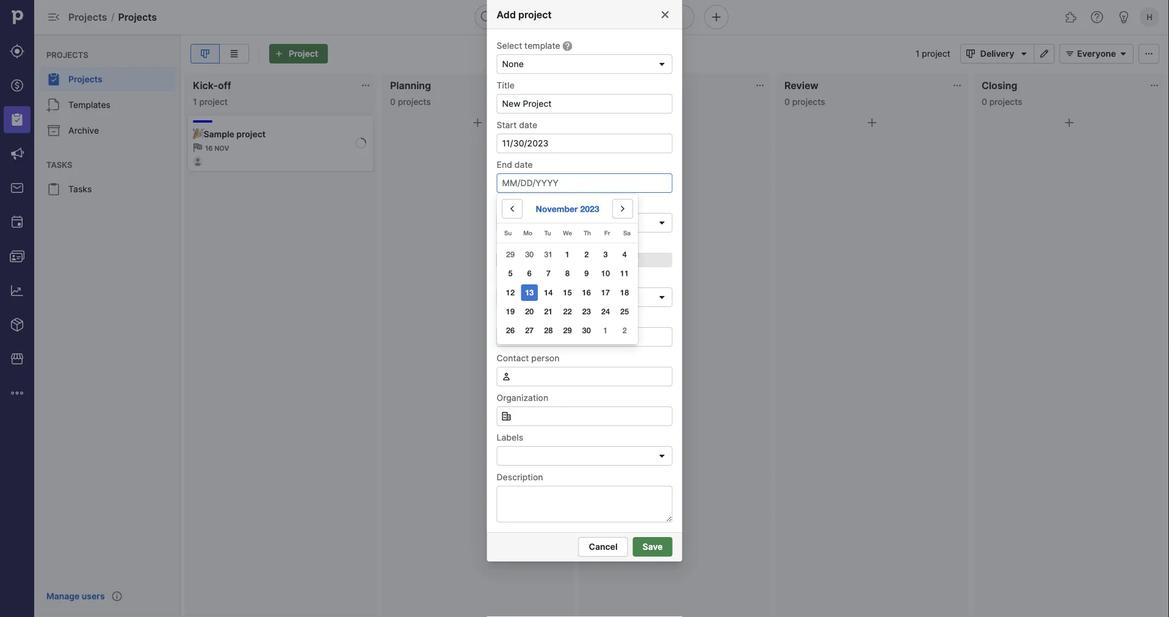 Task type: describe. For each thing, give the bounding box(es) containing it.
22
[[563, 307, 572, 316]]

menu toggle image
[[46, 10, 61, 24]]

manage
[[46, 591, 80, 602]]

planning 0 projects
[[390, 79, 431, 107]]

manage users button
[[39, 586, 112, 608]]

labels
[[497, 432, 523, 443]]

november
[[536, 204, 578, 214]]

day-17 option
[[597, 284, 614, 301]]

0 vertical spatial tasks
[[46, 160, 72, 169]]

Howard (You) field
[[497, 288, 673, 307]]

h
[[1147, 12, 1153, 22]]

30 for top day-30 "option"
[[525, 250, 534, 259]]

manage users
[[46, 591, 105, 602]]

th
[[584, 229, 591, 237]]

board image
[[198, 49, 213, 59]]

review 0 projects
[[785, 79, 825, 107]]

add
[[497, 9, 516, 20]]

day-25 option
[[616, 303, 633, 320]]

tu
[[545, 229, 551, 237]]

color undefined image for tasks
[[46, 182, 61, 197]]

projects image
[[10, 112, 24, 127]]

6
[[527, 269, 532, 278]]

day-16 option
[[578, 284, 595, 301]]

board
[[497, 199, 521, 209]]

open menu image
[[657, 451, 667, 461]]

day-28 option
[[540, 323, 557, 339]]

color primary image inside none popup button
[[657, 59, 667, 69]]

save button
[[633, 537, 673, 557]]

color secondary rgba image for kick-off
[[361, 81, 371, 90]]

day-21 option
[[540, 303, 557, 320]]

color undefined image for templates
[[46, 98, 61, 112]]

closing 0 projects
[[982, 79, 1023, 107]]

day-18 option
[[616, 284, 633, 301]]

date for start date
[[519, 120, 537, 130]]

kick-off 1 project
[[193, 79, 231, 107]]

Search Pipedrive field
[[475, 5, 695, 29]]

delivery button
[[497, 213, 673, 233]]

day-13 option
[[521, 284, 538, 301]]

contact person
[[497, 353, 560, 363]]

description
[[497, 472, 543, 482]]

planning
[[390, 79, 431, 91]]

day-7 option
[[540, 265, 557, 282]]

day-12 option
[[502, 284, 519, 301]]

we
[[563, 229, 572, 237]]

projects right /
[[118, 11, 157, 23]]

4
[[623, 250, 627, 259]]

closing
[[982, 79, 1018, 91]]

owner
[[497, 274, 524, 284]]

2 color secondary rgba image from the left
[[755, 81, 765, 90]]

0 for closing
[[982, 96, 987, 107]]

26
[[506, 326, 515, 335]]

howard
[[502, 292, 534, 303]]

quick help image
[[1090, 10, 1105, 24]]

menu for select template
[[0, 0, 34, 617]]

delivery inside button
[[981, 49, 1015, 59]]

2 for the right day-2 option
[[623, 326, 627, 335]]

cancel button
[[579, 537, 628, 557]]

19
[[506, 307, 515, 316]]

sa
[[623, 229, 631, 237]]

day-8 option
[[559, 265, 576, 282]]

day-15 option
[[559, 284, 576, 301]]

off
[[218, 79, 231, 91]]

color primary inverted image
[[272, 49, 286, 59]]

color undefined image
[[46, 72, 61, 87]]

cancel
[[589, 542, 618, 552]]

templates
[[68, 100, 111, 110]]

title
[[497, 80, 515, 90]]

none
[[502, 59, 524, 69]]

kick-
[[193, 79, 218, 91]]

mo
[[523, 229, 532, 237]]

14
[[544, 288, 553, 297]]

7
[[546, 269, 551, 278]]

projects for closing
[[990, 96, 1023, 107]]

1 project
[[916, 49, 951, 59]]

15
[[563, 288, 572, 297]]

day-27 option
[[521, 323, 538, 339]]

phase
[[497, 239, 522, 249]]

project inside kick-off 1 project
[[199, 96, 228, 107]]

projects / projects
[[68, 11, 157, 23]]

day-14 option
[[540, 284, 557, 301]]

users
[[82, 591, 105, 602]]

day-4 option
[[616, 246, 633, 263]]

0 vertical spatial day-29 option
[[502, 246, 519, 263]]

month-2023-11 list box
[[501, 245, 634, 340]]

select
[[497, 40, 522, 51]]

0 vertical spatial day-1 option
[[559, 246, 576, 263]]

project left delivery button
[[922, 49, 951, 59]]

projects menu item
[[34, 67, 181, 92]]

fr
[[604, 229, 610, 237]]

28
[[544, 326, 553, 335]]

day-31 option
[[540, 246, 557, 263]]

archive link
[[39, 118, 176, 143]]

deals
[[497, 313, 519, 324]]

0 for review
[[785, 96, 790, 107]]

10
[[601, 269, 610, 278]]

tasks inside tasks link
[[68, 184, 92, 194]]

1 vertical spatial day-30 option
[[578, 323, 595, 339]]

projects for review
[[792, 96, 825, 107]]

16 for 16 nov
[[205, 144, 213, 152]]

day-9 option
[[578, 265, 595, 282]]

howard (you) button
[[497, 288, 673, 307]]

2023
[[580, 204, 599, 214]]

0 vertical spatial day-30 option
[[521, 246, 538, 263]]

list image
[[227, 49, 242, 59]]

color secondary rgba image for closing
[[1150, 81, 1160, 90]]

mm/dd/yyyy text field for end date
[[497, 173, 673, 193]]

sample
[[204, 129, 234, 139]]

12
[[506, 288, 515, 297]]

3
[[604, 250, 608, 259]]

day-6 option
[[521, 265, 538, 282]]

8
[[565, 269, 570, 278]]

none field open menu
[[497, 446, 673, 466]]

day-19 option
[[502, 303, 519, 320]]

27
[[525, 326, 534, 335]]

start date
[[497, 120, 537, 130]]



Task type: locate. For each thing, give the bounding box(es) containing it.
None text field
[[497, 94, 673, 114], [497, 367, 673, 387], [497, 486, 673, 523], [497, 94, 673, 114], [497, 367, 673, 387], [497, 486, 673, 523]]

2 horizontal spatial projects
[[990, 96, 1023, 107]]

day-26 option
[[502, 323, 519, 339]]

leads image
[[10, 44, 24, 59]]

menu item
[[0, 103, 34, 137]]

0 vertical spatial delivery
[[981, 49, 1015, 59]]

marketplace image
[[10, 352, 24, 366]]

color primary image inside delivery popup button
[[657, 218, 667, 228]]

2 horizontal spatial 0
[[982, 96, 987, 107]]

29 down day-22 option
[[563, 326, 572, 335]]

delivery
[[981, 49, 1015, 59], [502, 218, 535, 228]]

2
[[585, 250, 589, 259], [623, 326, 627, 335]]

color secondary rgba image
[[953, 81, 962, 90]]

project button
[[269, 44, 328, 64]]

color primary image
[[1116, 49, 1131, 59], [471, 115, 485, 130], [668, 115, 682, 130], [865, 115, 880, 130], [1062, 115, 1077, 130], [505, 204, 520, 214], [616, 204, 630, 214], [502, 372, 511, 382]]

home image
[[8, 8, 26, 26]]

menu
[[0, 0, 34, 617], [34, 34, 181, 617]]

0 horizontal spatial 0
[[390, 96, 396, 107]]

1 vertical spatial date
[[515, 159, 533, 170]]

day-1 option
[[559, 246, 576, 263], [597, 323, 614, 339]]

30 left 31
[[525, 250, 534, 259]]

13
[[525, 288, 534, 297]]

save
[[643, 542, 663, 552]]

1 vertical spatial day-1 option
[[597, 323, 614, 339]]

2 down day-25 option
[[623, 326, 627, 335]]

day-24 option
[[597, 303, 614, 320]]

projects inside closing 0 projects
[[990, 96, 1023, 107]]

2 vertical spatial color undefined image
[[46, 182, 61, 197]]

end date
[[497, 159, 533, 170]]

color undefined image
[[46, 98, 61, 112], [46, 123, 61, 138], [46, 182, 61, 197]]

1 horizontal spatial day-2 option
[[616, 323, 633, 339]]

2 for the top day-2 option
[[585, 250, 589, 259]]

projects inside planning 0 projects
[[398, 96, 431, 107]]

30
[[525, 250, 534, 259], [582, 326, 591, 335]]

1 horizontal spatial 30
[[582, 326, 591, 335]]

color undefined image down color undefined image
[[46, 98, 61, 112]]

3 color secondary rgba image from the left
[[1150, 81, 1160, 90]]

1 vertical spatial 16
[[582, 288, 591, 297]]

nov
[[214, 144, 229, 152]]

0 inside closing 0 projects
[[982, 96, 987, 107]]

projects up templates
[[68, 74, 102, 85]]

color primary image inside howard (you) popup button
[[657, 293, 667, 302]]

projects link
[[39, 67, 176, 92]]

0 vertical spatial day-2 option
[[578, 246, 595, 263]]

contact
[[497, 353, 529, 363]]

0 horizontal spatial color secondary rgba image
[[361, 81, 371, 90]]

None field
[[497, 327, 673, 347], [497, 367, 673, 387], [497, 407, 673, 426], [497, 446, 673, 466], [497, 327, 673, 347], [497, 367, 673, 387], [497, 407, 673, 426]]

project down the kick-
[[199, 96, 228, 107]]

0 vertical spatial 2
[[585, 250, 589, 259]]

16 nov
[[205, 144, 229, 152]]

project
[[289, 49, 318, 59]]

0 down review
[[785, 96, 790, 107]]

1 inside kick-off 1 project
[[193, 96, 197, 107]]

day-29 option right day-28 option
[[559, 323, 576, 339]]

None text field
[[497, 407, 673, 426]]

1 vertical spatial tasks
[[68, 184, 92, 194]]

deals image
[[10, 78, 24, 93]]

day-1 option down day-24 option
[[597, 323, 614, 339]]

2 horizontal spatial color secondary rgba image
[[1150, 81, 1160, 90]]

end
[[497, 159, 512, 170]]

howard (you)
[[502, 292, 558, 303]]

3 color undefined image from the top
[[46, 182, 61, 197]]

project right sample
[[237, 129, 266, 139]]

1 horizontal spatial 29
[[563, 326, 572, 335]]

day-2 option down day-25 option
[[616, 323, 633, 339]]

su
[[504, 229, 512, 237]]

color secondary image
[[193, 143, 203, 153]]

5
[[508, 269, 513, 278]]

november 2023
[[536, 204, 599, 214]]

date
[[519, 120, 537, 130], [515, 159, 533, 170]]

projects down closing
[[990, 96, 1023, 107]]

0 inside review 0 projects
[[785, 96, 790, 107]]

1 vertical spatial 2
[[623, 326, 627, 335]]

1 horizontal spatial day-1 option
[[597, 323, 614, 339]]

0
[[390, 96, 396, 107], [785, 96, 790, 107], [982, 96, 987, 107]]

0 down the "planning"
[[390, 96, 396, 107]]

projects for planning
[[398, 96, 431, 107]]

color undefined image right sales inbox image
[[46, 182, 61, 197]]

color primary image inside everyone button
[[1063, 49, 1077, 59]]

(you)
[[536, 292, 558, 303]]

delivery up mo
[[502, 218, 535, 228]]

0 vertical spatial 29
[[506, 250, 515, 259]]

project
[[518, 9, 552, 20], [922, 49, 951, 59], [199, 96, 228, 107], [237, 129, 266, 139]]

more image
[[10, 386, 24, 401]]

Delivery field
[[497, 213, 673, 233]]

day-23 option
[[578, 303, 595, 320]]

delivery up closing
[[981, 49, 1015, 59]]

29 down phase
[[506, 250, 515, 259]]

template
[[525, 40, 560, 51]]

0 vertical spatial mm/dd/yyyy text field
[[497, 134, 673, 153]]

person
[[531, 353, 560, 363]]

16 right color secondary image
[[205, 144, 213, 152]]

delivery button
[[960, 44, 1034, 64]]

products image
[[10, 318, 24, 332]]

🎉
[[193, 129, 202, 139]]

quick add image
[[709, 10, 724, 24]]

day-11 option
[[616, 265, 633, 282]]

0 horizontal spatial day-29 option
[[502, 246, 519, 263]]

projects
[[398, 96, 431, 107], [792, 96, 825, 107], [990, 96, 1023, 107]]

delivery inside popup button
[[502, 218, 535, 228]]

day-29 option
[[502, 246, 519, 263], [559, 323, 576, 339]]

projects up color undefined image
[[46, 50, 88, 60]]

18
[[620, 288, 629, 297]]

1 0 from the left
[[390, 96, 396, 107]]

2 projects from the left
[[792, 96, 825, 107]]

0 for planning
[[390, 96, 396, 107]]

edit board image
[[1037, 49, 1052, 59]]

20
[[525, 307, 534, 316]]

0 vertical spatial date
[[519, 120, 537, 130]]

none button
[[497, 54, 673, 74]]

0 vertical spatial 30
[[525, 250, 534, 259]]

day-2 option
[[578, 246, 595, 263], [616, 323, 633, 339]]

day-10 option
[[597, 265, 614, 282]]

color undefined image for archive
[[46, 123, 61, 138]]

1 vertical spatial color undefined image
[[46, 123, 61, 138]]

contacts image
[[10, 249, 24, 264]]

1 horizontal spatial color secondary rgba image
[[755, 81, 765, 90]]

activities image
[[10, 215, 24, 230]]

1 mm/dd/yyyy text field from the top
[[497, 134, 673, 153]]

color secondary rgba image
[[361, 81, 371, 90], [755, 81, 765, 90], [1150, 81, 1160, 90]]

0 vertical spatial 16
[[205, 144, 213, 152]]

tasks link
[[39, 177, 176, 202]]

1 vertical spatial 30
[[582, 326, 591, 335]]

1 horizontal spatial 0
[[785, 96, 790, 107]]

sales assistant image
[[1117, 10, 1132, 24]]

day-22 option
[[559, 303, 576, 320]]

review
[[785, 79, 819, 91]]

2 color undefined image from the top
[[46, 123, 61, 138]]

add project
[[497, 9, 552, 20]]

1 horizontal spatial 16
[[582, 288, 591, 297]]

day-3 option
[[597, 246, 614, 263]]

0 vertical spatial color undefined image
[[46, 98, 61, 112]]

0 inside planning 0 projects
[[390, 96, 396, 107]]

color undefined image left archive
[[46, 123, 61, 138]]

select template
[[497, 40, 560, 51]]

2 up 9
[[585, 250, 589, 259]]

MM/DD/YYYY text field
[[497, 134, 673, 153], [497, 173, 673, 193]]

0 horizontal spatial 2
[[585, 250, 589, 259]]

23
[[582, 307, 591, 316]]

day-2 option up 9
[[578, 246, 595, 263]]

campaigns image
[[10, 147, 24, 161]]

menu for planning
[[34, 34, 181, 617]]

1 horizontal spatial projects
[[792, 96, 825, 107]]

day-1 option up 8
[[559, 246, 576, 263]]

1 vertical spatial mm/dd/yyyy text field
[[497, 173, 673, 193]]

0 horizontal spatial projects
[[398, 96, 431, 107]]

1 vertical spatial day-2 option
[[616, 323, 633, 339]]

color undefined image inside tasks link
[[46, 182, 61, 197]]

archive
[[68, 125, 99, 136]]

1 horizontal spatial 2
[[623, 326, 627, 335]]

projects inside review 0 projects
[[792, 96, 825, 107]]

day-20 option
[[521, 303, 538, 320]]

projects down review
[[792, 96, 825, 107]]

h button
[[1138, 5, 1162, 29]]

2 0 from the left
[[785, 96, 790, 107]]

1 vertical spatial delivery
[[502, 218, 535, 228]]

31
[[544, 250, 553, 259]]

1
[[916, 49, 920, 59], [193, 96, 197, 107], [565, 250, 570, 259], [604, 326, 608, 335]]

color undefined image inside archive link
[[46, 123, 61, 138]]

21
[[544, 307, 553, 316]]

1 color secondary rgba image from the left
[[361, 81, 371, 90]]

29
[[506, 250, 515, 259], [563, 326, 572, 335]]

16 for 16
[[582, 288, 591, 297]]

start
[[497, 120, 517, 130]]

1 vertical spatial day-29 option
[[559, 323, 576, 339]]

24
[[601, 307, 610, 316]]

16 down day-9 option
[[582, 288, 591, 297]]

25
[[620, 307, 629, 316]]

16 inside option
[[582, 288, 591, 297]]

day-30 option
[[521, 246, 538, 263], [578, 323, 595, 339]]

project right add
[[518, 9, 552, 20]]

projects down the "planning"
[[398, 96, 431, 107]]

1 color undefined image from the top
[[46, 98, 61, 112]]

menu containing projects
[[34, 34, 181, 617]]

1 horizontal spatial day-30 option
[[578, 323, 595, 339]]

projects inside menu item
[[68, 74, 102, 85]]

color muted image
[[563, 41, 573, 51]]

color undefined image inside templates link
[[46, 98, 61, 112]]

0 horizontal spatial 29
[[506, 250, 515, 259]]

everyone button
[[1060, 44, 1134, 64]]

projects
[[68, 11, 107, 23], [118, 11, 157, 23], [46, 50, 88, 60], [68, 74, 102, 85]]

day-29 option up 5
[[502, 246, 519, 263]]

None field
[[497, 54, 673, 74]]

color primary image
[[660, 10, 670, 20], [963, 49, 978, 59], [1017, 49, 1032, 59], [1063, 49, 1077, 59], [1142, 49, 1157, 59], [657, 59, 667, 69], [657, 218, 667, 228], [657, 293, 667, 302], [502, 412, 511, 421]]

0 horizontal spatial 16
[[205, 144, 213, 152]]

3 0 from the left
[[982, 96, 987, 107]]

30 down day-23 option
[[582, 326, 591, 335]]

date right start
[[519, 120, 537, 130]]

9
[[585, 269, 589, 278]]

projects left /
[[68, 11, 107, 23]]

1 projects from the left
[[398, 96, 431, 107]]

color primary image inside everyone button
[[1116, 49, 1131, 59]]

0 horizontal spatial day-2 option
[[578, 246, 595, 263]]

date right end
[[515, 159, 533, 170]]

0 horizontal spatial day-30 option
[[521, 246, 538, 263]]

11
[[620, 269, 629, 278]]

everyone
[[1077, 49, 1116, 59]]

insights image
[[10, 283, 24, 298]]

0 horizontal spatial delivery
[[502, 218, 535, 228]]

mm/dd/yyyy text field for start date
[[497, 134, 673, 153]]

organization
[[497, 393, 549, 403]]

🎉  sample project
[[193, 129, 266, 139]]

date for end date
[[515, 159, 533, 170]]

0 down closing
[[982, 96, 987, 107]]

1 vertical spatial 29
[[563, 326, 572, 335]]

day-30 option down day-23 option
[[578, 323, 595, 339]]

1 horizontal spatial day-29 option
[[559, 323, 576, 339]]

2 mm/dd/yyyy text field from the top
[[497, 173, 673, 193]]

0 horizontal spatial 30
[[525, 250, 534, 259]]

16
[[205, 144, 213, 152], [582, 288, 591, 297]]

/
[[111, 11, 114, 23]]

info image
[[112, 592, 122, 601]]

day-30 option up 6
[[521, 246, 538, 263]]

templates link
[[39, 93, 176, 117]]

1 horizontal spatial delivery
[[981, 49, 1015, 59]]

30 for day-30 "option" to the bottom
[[582, 326, 591, 335]]

sales inbox image
[[10, 181, 24, 195]]

day-5 option
[[502, 265, 519, 282]]

0 horizontal spatial day-1 option
[[559, 246, 576, 263]]

17
[[601, 288, 610, 297]]

3 projects from the left
[[990, 96, 1023, 107]]



Task type: vqa. For each thing, say whether or not it's contained in the screenshot.
From
no



